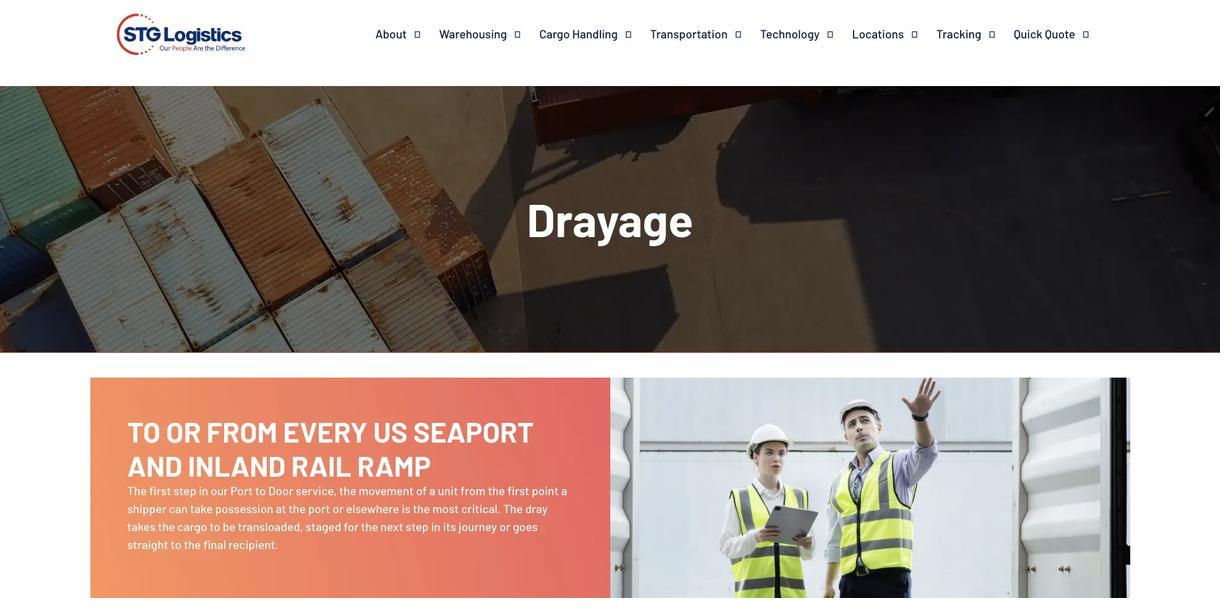 Task type: vqa. For each thing, say whether or not it's contained in the screenshot.
'journey'
yes



Task type: locate. For each thing, give the bounding box(es) containing it.
1 horizontal spatial to
[[210, 520, 220, 534]]

the up the goes
[[504, 502, 523, 516]]

the
[[339, 484, 357, 498], [488, 484, 505, 498], [289, 502, 306, 516], [413, 502, 430, 516], [158, 520, 175, 534], [361, 520, 378, 534], [184, 537, 201, 552]]

cargo
[[178, 520, 207, 534]]

0 vertical spatial in
[[199, 484, 208, 498]]

transportation
[[651, 27, 728, 41]]

0 horizontal spatial the
[[127, 484, 147, 498]]

cargo
[[540, 27, 570, 41]]

1 a from the left
[[430, 484, 436, 498]]

1 vertical spatial step
[[406, 520, 429, 534]]

1 horizontal spatial first
[[508, 484, 530, 498]]

1 horizontal spatial or
[[333, 502, 344, 516]]

or
[[166, 414, 201, 448], [333, 502, 344, 516], [500, 520, 511, 534]]

1 vertical spatial or
[[333, 502, 344, 516]]

1 horizontal spatial in
[[431, 520, 441, 534]]

in left our
[[199, 484, 208, 498]]

or right 'port'
[[333, 502, 344, 516]]

elsewhere
[[346, 502, 400, 516]]

goes
[[513, 520, 538, 534]]

cargo handling
[[540, 27, 618, 41]]

rail
[[291, 448, 352, 482]]

first up the dray at the left bottom of the page
[[508, 484, 530, 498]]

tracking link
[[937, 27, 1014, 42]]

is
[[402, 502, 411, 516]]

quick
[[1014, 27, 1043, 41]]

its
[[443, 520, 456, 534]]

to or from every us seaport and inland rail ramp the first step in our port to door service, the movement of a unit from the first point a shipper can take possession at the port or elsewhere is the most critical. the dray takes the cargo to be transloaded, staged for the next step in its journey or goes straight to the final recipient.
[[127, 414, 568, 552]]

the down cargo
[[184, 537, 201, 552]]

2 first from the left
[[508, 484, 530, 498]]

0 vertical spatial step
[[174, 484, 197, 498]]

every
[[283, 414, 368, 448]]

the right at
[[289, 502, 306, 516]]

next
[[381, 520, 404, 534]]

to right port
[[255, 484, 266, 498]]

1 horizontal spatial the
[[504, 502, 523, 516]]

the up shipper
[[127, 484, 147, 498]]

or left the goes
[[500, 520, 511, 534]]

a right point at the left bottom of the page
[[561, 484, 568, 498]]

1 horizontal spatial a
[[561, 484, 568, 498]]

step down the is
[[406, 520, 429, 534]]

quote
[[1046, 27, 1076, 41]]

1 vertical spatial to
[[210, 520, 220, 534]]

ramp
[[357, 448, 431, 482]]

first
[[149, 484, 171, 498], [508, 484, 530, 498]]

handling
[[573, 27, 618, 41]]

transloaded,
[[238, 520, 303, 534]]

a
[[430, 484, 436, 498], [561, 484, 568, 498]]

quick quote
[[1014, 27, 1076, 41]]

0 vertical spatial to
[[255, 484, 266, 498]]

0 horizontal spatial first
[[149, 484, 171, 498]]

seaport
[[414, 414, 534, 448]]

2 horizontal spatial to
[[255, 484, 266, 498]]

0 horizontal spatial step
[[174, 484, 197, 498]]

step
[[174, 484, 197, 498], [406, 520, 429, 534]]

a right of
[[430, 484, 436, 498]]

or right to
[[166, 414, 201, 448]]

at
[[276, 502, 286, 516]]

from
[[207, 414, 278, 448]]

step up "can"
[[174, 484, 197, 498]]

to
[[255, 484, 266, 498], [210, 520, 220, 534], [171, 537, 182, 552]]

2 horizontal spatial or
[[500, 520, 511, 534]]

the
[[127, 484, 147, 498], [504, 502, 523, 516]]

warehousing
[[439, 27, 507, 41]]

service,
[[296, 484, 337, 498]]

to left be
[[210, 520, 220, 534]]

2 vertical spatial or
[[500, 520, 511, 534]]

in
[[199, 484, 208, 498], [431, 520, 441, 534]]

0 vertical spatial or
[[166, 414, 201, 448]]

warehousing link
[[439, 27, 540, 42]]

unit
[[438, 484, 458, 498]]

the right from
[[488, 484, 505, 498]]

cargo handling link
[[540, 27, 651, 42]]

0 horizontal spatial to
[[171, 537, 182, 552]]

to down cargo
[[171, 537, 182, 552]]

shipper
[[127, 502, 167, 516]]

first up shipper
[[149, 484, 171, 498]]

in left its
[[431, 520, 441, 534]]

possession
[[215, 502, 274, 516]]

0 horizontal spatial a
[[430, 484, 436, 498]]



Task type: describe. For each thing, give the bounding box(es) containing it.
stg usa image
[[112, 0, 250, 73]]

2 vertical spatial to
[[171, 537, 182, 552]]

can
[[169, 502, 188, 516]]

the down "can"
[[158, 520, 175, 534]]

1 vertical spatial the
[[504, 502, 523, 516]]

0 horizontal spatial or
[[166, 414, 201, 448]]

about
[[376, 27, 407, 41]]

takes
[[127, 520, 156, 534]]

from
[[461, 484, 486, 498]]

of
[[416, 484, 427, 498]]

technology link
[[761, 27, 853, 42]]

take
[[190, 502, 213, 516]]

0 horizontal spatial in
[[199, 484, 208, 498]]

quick quote link
[[1014, 27, 1108, 42]]

door
[[269, 484, 293, 498]]

tracking
[[937, 27, 982, 41]]

the up elsewhere
[[339, 484, 357, 498]]

1 horizontal spatial step
[[406, 520, 429, 534]]

critical.
[[462, 502, 501, 516]]

locations link
[[853, 27, 937, 42]]

1 first from the left
[[149, 484, 171, 498]]

us
[[373, 414, 408, 448]]

recipient.
[[229, 537, 279, 552]]

most
[[433, 502, 459, 516]]

for
[[344, 520, 359, 534]]

to
[[127, 414, 161, 448]]

1 vertical spatial in
[[431, 520, 441, 534]]

locations
[[853, 27, 905, 41]]

the right the is
[[413, 502, 430, 516]]

point
[[532, 484, 559, 498]]

about link
[[376, 27, 439, 42]]

drayage
[[527, 191, 694, 247]]

staged
[[306, 520, 342, 534]]

and
[[127, 448, 182, 482]]

2 a from the left
[[561, 484, 568, 498]]

transportation link
[[651, 27, 761, 42]]

port
[[231, 484, 253, 498]]

inland
[[188, 448, 286, 482]]

0 vertical spatial the
[[127, 484, 147, 498]]

movement
[[359, 484, 414, 498]]

our
[[211, 484, 228, 498]]

technology
[[761, 27, 820, 41]]

journey
[[459, 520, 497, 534]]

final
[[203, 537, 226, 552]]

straight
[[127, 537, 168, 552]]

port
[[308, 502, 330, 516]]

dray
[[526, 502, 548, 516]]

be
[[223, 520, 236, 534]]

the down elsewhere
[[361, 520, 378, 534]]



